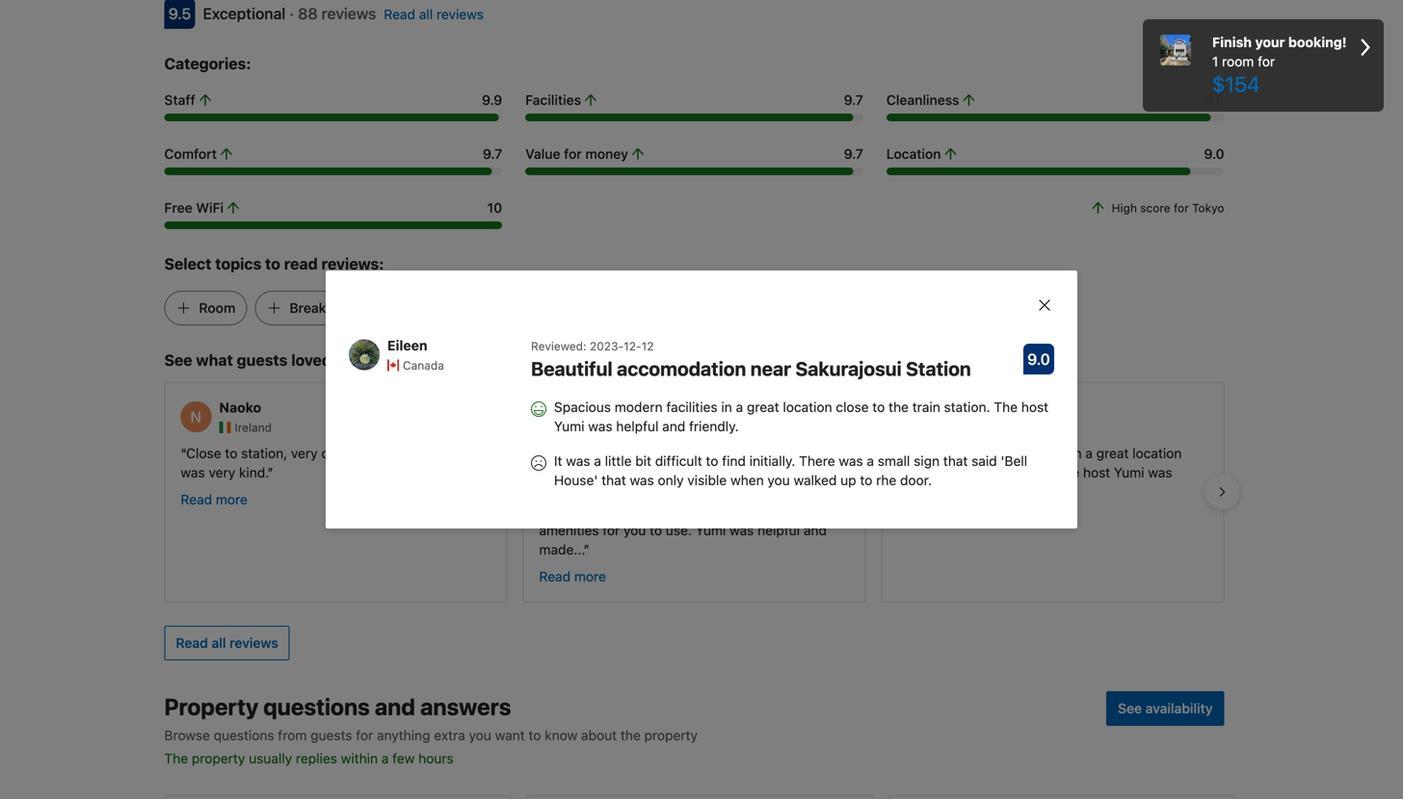 Task type: describe. For each thing, give the bounding box(es) containing it.
the inside spacious modern facilities in a great location close to the train station. the host yumi was helpful and friendly.
[[889, 399, 909, 415]]

free wifi
[[164, 200, 224, 216]]

browse
[[164, 728, 210, 744]]

room
[[199, 300, 235, 316]]

0 vertical spatial very
[[291, 446, 318, 461]]

exceptional · 88 reviews
[[203, 4, 376, 22]]

see availability
[[1118, 701, 1213, 717]]

there
[[799, 453, 835, 469]]

reviewed: 2023-12-12 beautiful accomodation near sakurajosui station
[[531, 340, 971, 380]]

to inside property questions and answers browse questions from guests for anything extra you want to know about the property the property usually replies within a few hours
[[529, 728, 541, 744]]

facilities inside " spacious modern facilities in a great location close to the train station. the host yumi was helpful and friendly.
[[1016, 446, 1067, 461]]

scored 9.5 element
[[164, 0, 195, 29]]

lot
[[807, 503, 823, 519]]

extra
[[434, 728, 465, 744]]

more for close to station, very clean house and owner was very kind.
[[216, 492, 248, 508]]

difficult
[[655, 453, 702, 469]]

to inside " close to station, very clean house and owner was very kind.
[[225, 446, 237, 461]]

ireland
[[235, 421, 272, 434]]

booking!
[[1288, 34, 1347, 50]]

the inside spacious modern facilities in a great location close to the train station. the host yumi was helpful and friendly.
[[994, 399, 1018, 415]]

reviews inside button
[[230, 635, 278, 651]]

you inside property questions and answers browse questions from guests for anything extra you want to know about the property the property usually replies within a few hours
[[469, 728, 491, 744]]

property
[[164, 694, 258, 721]]

a inside property questions and answers browse questions from guests for anything extra you want to know about the property the property usually replies within a few hours
[[381, 751, 389, 767]]

free wifi 10 meter
[[164, 221, 502, 229]]

spacious modern facilities in a great location close to the train station. the host yumi was helpful and friendly.
[[554, 399, 1048, 435]]

helpful inside " we spent our first nights in tokyo here and it was a good choice as we were able to get there from haneda airport without much hassle. lots of conbinis close by and the bell house has a lot of amenities for you to use. yumi was helpful and made...
[[757, 523, 800, 539]]

and inside " close to station, very clean house and owner was very kind.
[[400, 446, 423, 461]]

united states of america
[[593, 421, 729, 434]]

the inside property questions and answers browse questions from guests for anything extra you want to know about the property the property usually replies within a few hours
[[620, 728, 641, 744]]

see for see availability
[[1118, 701, 1142, 717]]

within
[[341, 751, 378, 767]]

read inside button
[[176, 635, 208, 651]]

read more button for " close to station, very clean house and owner was very kind.
[[181, 490, 248, 510]]

property questions and answers browse questions from guests for anything extra you want to know about the property the property usually replies within a few hours
[[164, 694, 698, 767]]

loved
[[291, 351, 331, 369]]

modern inside " spacious modern facilities in a great location close to the train station. the host yumi was helpful and friendly.
[[964, 446, 1012, 461]]

0 vertical spatial property
[[644, 728, 698, 744]]

and inside spacious modern facilities in a great location close to the train station. the host yumi was helpful and friendly.
[[662, 419, 685, 435]]

bit
[[635, 453, 651, 469]]

use.
[[666, 523, 692, 539]]

read all reviews inside button
[[176, 635, 278, 651]]

canada
[[403, 359, 444, 372]]

only
[[658, 473, 684, 489]]

" inside " spacious modern facilities in a great location close to the train station. the host yumi was helpful and friendly.
[[898, 446, 904, 461]]

close inside " we spent our first nights in tokyo here and it was a good choice as we were able to get there from haneda airport without much hassle. lots of conbinis close by and the bell house has a lot of amenities for you to use. yumi was helpful and made...
[[595, 503, 628, 519]]

to left use.
[[650, 523, 662, 539]]

yumi inside " spacious modern facilities in a great location close to the train station. the host yumi was helpful and friendly.
[[1114, 465, 1144, 481]]

initially.
[[749, 453, 795, 469]]

" for was
[[584, 542, 590, 558]]

house
[[358, 446, 396, 461]]

0 horizontal spatial property
[[192, 751, 245, 767]]

0 vertical spatial all
[[419, 6, 433, 22]]

1 horizontal spatial read all reviews
[[384, 6, 484, 22]]

station
[[906, 357, 971, 380]]

for inside property questions and answers browse questions from guests for anything extra you want to know about the property the property usually replies within a few hours
[[356, 728, 373, 744]]

2023-
[[590, 340, 624, 353]]

to up visible
[[706, 453, 718, 469]]

clean
[[321, 446, 355, 461]]

host inside " spacious modern facilities in a great location close to the train station. the host yumi was helpful and friendly.
[[1083, 465, 1110, 481]]

facilities 9.7 meter
[[525, 114, 863, 121]]

in inside " spacious modern facilities in a great location close to the train station. the host yumi was helpful and friendly.
[[1071, 446, 1082, 461]]

here
[[757, 446, 784, 461]]

much
[[718, 484, 753, 500]]

topics
[[215, 255, 261, 273]]

read right '88'
[[384, 6, 415, 22]]

yumi inside spacious modern facilities in a great location close to the train station. the host yumi was helpful and friendly.
[[554, 419, 584, 435]]

12
[[641, 340, 654, 353]]

0 vertical spatial questions
[[263, 694, 370, 721]]

to left read
[[265, 255, 280, 273]]

for right value
[[564, 146, 582, 162]]

train inside spacious modern facilities in a great location close to the train station. the host yumi was helpful and friendly.
[[912, 399, 940, 415]]

read more for " close to station, very clean house and owner was very kind.
[[181, 492, 248, 508]]

eileen inside beautiful accomodation near sakurajosui station dialog
[[387, 338, 427, 354]]

house'
[[554, 473, 598, 489]]

to right up
[[860, 473, 872, 489]]

categories:
[[164, 54, 251, 73]]

train inside " spacious modern facilities in a great location close to the train station. the host yumi was helpful and friendly.
[[974, 465, 1002, 481]]

a right 'it'
[[567, 465, 574, 481]]

by
[[632, 503, 647, 519]]

was inside " close to station, very clean house and owner was very kind.
[[181, 465, 205, 481]]

sign
[[914, 453, 940, 469]]

great inside " spacious modern facilities in a great location close to the train station. the host yumi was helpful and friendly.
[[1096, 446, 1129, 461]]

a inside spacious modern facilities in a great location close to the train station. the host yumi was helpful and friendly.
[[736, 399, 743, 415]]

few
[[392, 751, 415, 767]]

1 vertical spatial of
[[834, 484, 846, 500]]

close inside " spacious modern facilities in a great location close to the train station. the host yumi was helpful and friendly.
[[898, 465, 931, 481]]

0 vertical spatial that
[[943, 453, 968, 469]]

about
[[581, 728, 617, 744]]

house
[[727, 503, 767, 519]]

lots
[[804, 484, 830, 500]]

review categories element
[[164, 52, 251, 75]]

location 9.0 meter
[[886, 167, 1224, 175]]

cleanliness
[[886, 92, 959, 108]]

station. inside spacious modern facilities in a great location close to the train station. the host yumi was helpful and friendly.
[[944, 399, 990, 415]]

for inside finish your booking! 1 room for $154
[[1258, 53, 1275, 69]]

9.6
[[1204, 92, 1224, 108]]

9.7 for value for money
[[844, 146, 863, 162]]

as
[[658, 465, 673, 481]]

airport
[[623, 484, 665, 500]]

walked
[[794, 473, 837, 489]]

get
[[777, 465, 798, 481]]

haneda
[[572, 484, 620, 500]]

little
[[605, 453, 632, 469]]

bell
[[701, 503, 724, 519]]

comfort
[[164, 146, 217, 162]]

finish
[[1212, 34, 1252, 50]]

know
[[545, 728, 577, 744]]

helpful inside " spacious modern facilities in a great location close to the train station. the host yumi was helpful and friendly.
[[898, 484, 940, 500]]

to inside " spacious modern facilities in a great location close to the train station. the host yumi was helpful and friendly.
[[934, 465, 947, 481]]

and inside " spacious modern facilities in a great location close to the train station. the host yumi was helpful and friendly.
[[944, 484, 967, 500]]

see for see what guests loved the most:
[[164, 351, 192, 369]]

station,
[[241, 446, 287, 461]]

for right score
[[1174, 201, 1189, 215]]

" spacious modern facilities in a great location close to the train station. the host yumi was helpful and friendly.
[[898, 446, 1182, 500]]

card 3 of 4 group
[[889, 796, 1236, 800]]

0 horizontal spatial guests
[[237, 351, 288, 369]]

0 vertical spatial of
[[670, 421, 681, 434]]

1 vertical spatial very
[[209, 465, 235, 481]]

12-
[[624, 340, 641, 353]]

there
[[801, 465, 834, 481]]

select
[[164, 255, 211, 273]]

" for we spent our first nights in tokyo here and it was a good choice as we were able to get there from haneda airport without much hassle. lots of conbinis close by and the bell house has a lot of amenities for you to use. yumi was helpful and made...
[[539, 446, 545, 461]]

9.5
[[168, 4, 191, 22]]

amenities
[[539, 523, 599, 539]]

money
[[585, 146, 628, 162]]

from inside property questions and answers browse questions from guests for anything extra you want to know about the property the property usually replies within a few hours
[[278, 728, 307, 744]]

88
[[298, 4, 318, 22]]

up
[[840, 473, 856, 489]]

2 vertical spatial of
[[827, 503, 839, 519]]

location inside " spacious modern facilities in a great location close to the train station. the host yumi was helpful and friendly.
[[1132, 446, 1182, 461]]

this is a carousel with rotating slides. it displays featured reviews of the property. use the next and previous buttons to navigate. region
[[149, 374, 1240, 611]]

our
[[607, 446, 628, 461]]

read all reviews button
[[164, 626, 290, 661]]

nights
[[660, 446, 698, 461]]

1 vertical spatial that
[[601, 473, 626, 489]]

spent
[[569, 446, 604, 461]]

1 horizontal spatial reviews
[[322, 4, 376, 22]]

read
[[284, 255, 318, 273]]

beautiful
[[531, 357, 612, 380]]

helpful inside spacious modern facilities in a great location close to the train station. the host yumi was helpful and friendly.
[[616, 419, 659, 435]]

9.0 inside beautiful accomodation near sakurajosui station dialog
[[1027, 350, 1050, 369]]

what
[[196, 351, 233, 369]]

see what guests loved the most:
[[164, 351, 406, 369]]

want
[[495, 728, 525, 744]]

value
[[525, 146, 560, 162]]

card 2 of 4 group
[[527, 796, 873, 800]]



Task type: locate. For each thing, give the bounding box(es) containing it.
0 horizontal spatial facilities
[[666, 399, 718, 415]]

a right 'bell
[[1085, 446, 1093, 461]]

sakurajosui
[[795, 357, 902, 380]]

in up were
[[702, 446, 712, 461]]

1 horizontal spatial very
[[291, 446, 318, 461]]

" for close to station, very clean house and owner was very kind.
[[181, 446, 186, 461]]

2 " from the left
[[539, 446, 545, 461]]

9.0
[[1204, 146, 1224, 162], [1027, 350, 1050, 369]]

0 vertical spatial tokyo
[[1192, 201, 1224, 215]]

0 vertical spatial read more button
[[181, 490, 248, 510]]

you down initially.
[[767, 473, 790, 489]]

owner
[[427, 446, 465, 461]]

1 horizontal spatial facilities
[[1016, 446, 1067, 461]]

0 horizontal spatial that
[[601, 473, 626, 489]]

station. down station
[[944, 399, 990, 415]]

0 horizontal spatial close
[[595, 503, 628, 519]]

canada image
[[387, 360, 399, 371]]

1 horizontal spatial read more
[[539, 569, 606, 585]]

eileen
[[387, 338, 427, 354], [936, 400, 976, 416]]

the down browse
[[164, 751, 188, 767]]

" down amenities at the left
[[584, 542, 590, 558]]

friendly. inside " spacious modern facilities in a great location close to the train station. the host yumi was helpful and friendly.
[[970, 484, 1018, 500]]

0 vertical spatial you
[[767, 473, 790, 489]]

great inside spacious modern facilities in a great location close to the train station. the host yumi was helpful and friendly.
[[747, 399, 779, 415]]

0 horizontal spatial reviews
[[230, 635, 278, 651]]

1 vertical spatial property
[[192, 751, 245, 767]]

1 vertical spatial train
[[974, 465, 1002, 481]]

read more down made...
[[539, 569, 606, 585]]

the inside " we spent our first nights in tokyo here and it was a good choice as we were able to get there from haneda airport without much hassle. lots of conbinis close by and the bell house has a lot of amenities for you to use. yumi was helpful and made...
[[677, 503, 697, 519]]

value for money
[[525, 146, 628, 162]]

and inside property questions and answers browse questions from guests for anything extra you want to know about the property the property usually replies within a few hours
[[375, 694, 415, 721]]

0 vertical spatial modern
[[615, 399, 663, 415]]

1 vertical spatial friendly.
[[970, 484, 1018, 500]]

0 horizontal spatial eileen
[[387, 338, 427, 354]]

the
[[335, 351, 360, 369], [889, 399, 909, 415], [950, 465, 970, 481], [677, 503, 697, 519], [620, 728, 641, 744]]

guests up replies
[[310, 728, 352, 744]]

0 horizontal spatial spacious
[[554, 399, 611, 415]]

to right want
[[529, 728, 541, 744]]

0 horizontal spatial "
[[181, 446, 186, 461]]

united states of america image
[[578, 422, 589, 433]]

tokyo inside " we spent our first nights in tokyo here and it was a good choice as we were able to get there from haneda airport without much hassle. lots of conbinis close by and the bell house has a lot of amenities for you to use. yumi was helpful and made...
[[716, 446, 753, 461]]

kind.
[[239, 465, 267, 481]]

1 horizontal spatial "
[[539, 446, 545, 461]]

$154
[[1212, 71, 1260, 96]]

states
[[632, 421, 667, 434]]

the right 'bell
[[1056, 465, 1079, 481]]

questions up usually
[[214, 728, 274, 744]]

guests inside property questions and answers browse questions from guests for anything extra you want to know about the property the property usually replies within a few hours
[[310, 728, 352, 744]]

0 vertical spatial from
[[539, 484, 568, 500]]

1 horizontal spatial more
[[574, 569, 606, 585]]

2 vertical spatial yumi
[[695, 523, 726, 539]]

9.7 left value
[[483, 146, 502, 162]]

all
[[419, 6, 433, 22], [212, 635, 226, 651]]

0 horizontal spatial very
[[209, 465, 235, 481]]

host inside spacious modern facilities in a great location close to the train station. the host yumi was helpful and friendly.
[[1021, 399, 1048, 415]]

1 horizontal spatial modern
[[964, 446, 1012, 461]]

cleanliness 9.6 meter
[[886, 114, 1224, 121]]

0 vertical spatial yumi
[[554, 419, 584, 435]]

it
[[815, 446, 823, 461]]

0 horizontal spatial in
[[702, 446, 712, 461]]

helpful up first
[[616, 419, 659, 435]]

0 horizontal spatial 9.0
[[1027, 350, 1050, 369]]

0 horizontal spatial tokyo
[[716, 446, 753, 461]]

of right lots
[[834, 484, 846, 500]]

darby
[[578, 400, 617, 416]]

of right "lot"
[[827, 503, 839, 519]]

finish your booking! 1 room for $154
[[1212, 34, 1347, 96]]

1 vertical spatial all
[[212, 635, 226, 651]]

rightchevron image
[[1361, 33, 1370, 62]]

close inside spacious modern facilities in a great location close to the train station. the host yumi was helpful and friendly.
[[836, 399, 869, 415]]

close down sakurajosui
[[836, 399, 869, 415]]

more
[[216, 492, 248, 508], [574, 569, 606, 585]]

more down made...
[[574, 569, 606, 585]]

1 horizontal spatial see
[[1118, 701, 1142, 717]]

a
[[736, 399, 743, 415], [1085, 446, 1093, 461], [594, 453, 601, 469], [867, 453, 874, 469], [567, 465, 574, 481], [796, 503, 804, 519], [381, 751, 389, 767]]

yumi
[[554, 419, 584, 435], [1114, 465, 1144, 481], [695, 523, 726, 539]]

0 horizontal spatial read more
[[181, 492, 248, 508]]

0 vertical spatial helpful
[[616, 419, 659, 435]]

a left "lot"
[[796, 503, 804, 519]]

'bell
[[1001, 453, 1027, 469]]

0 vertical spatial "
[[267, 465, 273, 481]]

10
[[487, 200, 502, 216]]

1 vertical spatial read more button
[[539, 567, 606, 587]]

in inside spacious modern facilities in a great location close to the train station. the host yumi was helpful and friendly.
[[721, 399, 732, 415]]

host
[[1021, 399, 1048, 415], [1083, 465, 1110, 481]]

and up nights
[[662, 419, 685, 435]]

was inside spacious modern facilities in a great location close to the train station. the host yumi was helpful and friendly.
[[588, 419, 612, 435]]

spacious inside " spacious modern facilities in a great location close to the train station. the host yumi was helpful and friendly.
[[904, 446, 961, 461]]

choice
[[614, 465, 655, 481]]

accomodation
[[617, 357, 746, 380]]

1 vertical spatial tokyo
[[716, 446, 753, 461]]

0 vertical spatial eileen
[[387, 338, 427, 354]]

staff 9.9 meter
[[164, 114, 502, 121]]

helpful down sign on the bottom
[[898, 484, 940, 500]]

read all reviews
[[384, 6, 484, 22], [176, 635, 278, 651]]

see
[[164, 351, 192, 369], [1118, 701, 1142, 717]]

and down "lot"
[[804, 523, 827, 539]]

tokyo up able
[[716, 446, 753, 461]]

room
[[1222, 53, 1254, 69]]

host right 'bell
[[1083, 465, 1110, 481]]

" down station,
[[267, 465, 273, 481]]

read down close on the left bottom of page
[[181, 492, 212, 508]]

reviews up property
[[230, 635, 278, 651]]

9.7
[[844, 92, 863, 108], [483, 146, 502, 162], [844, 146, 863, 162]]

you left want
[[469, 728, 491, 744]]

close
[[186, 446, 221, 461]]

rhe
[[876, 473, 896, 489]]

2 vertical spatial helpful
[[757, 523, 800, 539]]

eileen inside this is a carousel with rotating slides. it displays featured reviews of the property. use the next and previous buttons to navigate. region
[[936, 400, 976, 416]]

yumi inside " we spent our first nights in tokyo here and it was a good choice as we were able to get there from haneda airport without much hassle. lots of conbinis close by and the bell house has a lot of amenities for you to use. yumi was helpful and made...
[[695, 523, 726, 539]]

0 horizontal spatial host
[[1021, 399, 1048, 415]]

scored 9.0 element
[[1023, 344, 1054, 375]]

see inside button
[[1118, 701, 1142, 717]]

a left little
[[594, 453, 601, 469]]

for down your
[[1258, 53, 1275, 69]]

reviews up the 9.9
[[436, 6, 484, 22]]

1 vertical spatial facilities
[[1016, 446, 1067, 461]]

host down scored 9.0 element at the top of the page
[[1021, 399, 1048, 415]]

and right the house
[[400, 446, 423, 461]]

read more button for " we spent our first nights in tokyo here and it was a good choice as we were able to get there from haneda airport without much hassle. lots of conbinis close by and the bell house has a lot of amenities for you to use. yumi was helpful and made...
[[539, 567, 606, 587]]

spacious up door.
[[904, 446, 961, 461]]

the right "loved"
[[335, 351, 360, 369]]

see left availability
[[1118, 701, 1142, 717]]

card 1 of 4 group
[[164, 796, 511, 800]]

location inside spacious modern facilities in a great location close to the train station. the host yumi was helpful and friendly.
[[783, 399, 832, 415]]

more for we spent our first nights in tokyo here and it was a good choice as we were able to get there from haneda airport without much hassle. lots of conbinis close by and the bell house has a lot of amenities for you to use. yumi was helpful and made...
[[574, 569, 606, 585]]

" inside " we spent our first nights in tokyo here and it was a good choice as we were able to get there from haneda airport without much hassle. lots of conbinis close by and the bell house has a lot of amenities for you to use. yumi was helpful and made...
[[539, 446, 545, 461]]

train right sign on the bottom
[[974, 465, 1002, 481]]

rated exceptional element
[[203, 4, 286, 22]]

from up conbinis
[[539, 484, 568, 500]]

to right door.
[[934, 465, 947, 481]]

spacious inside spacious modern facilities in a great location close to the train station. the host yumi was helpful and friendly.
[[554, 399, 611, 415]]

helpful
[[616, 419, 659, 435], [898, 484, 940, 500], [757, 523, 800, 539]]

2 horizontal spatial "
[[898, 446, 904, 461]]

your
[[1255, 34, 1285, 50]]

close down haneda on the bottom left of the page
[[595, 503, 628, 519]]

read
[[384, 6, 415, 22], [181, 492, 212, 508], [539, 569, 571, 585], [176, 635, 208, 651]]

3 " from the left
[[898, 446, 904, 461]]

friendly. up find
[[689, 419, 739, 435]]

to inside spacious modern facilities in a great location close to the train station. the host yumi was helpful and friendly.
[[872, 399, 885, 415]]

and up "anything" at the bottom left of page
[[375, 694, 415, 721]]

questions up replies
[[263, 694, 370, 721]]

facilities up america
[[666, 399, 718, 415]]

station. right said at the right bottom of the page
[[1006, 465, 1052, 481]]

0 vertical spatial 9.0
[[1204, 146, 1224, 162]]

2 vertical spatial you
[[469, 728, 491, 744]]

1 vertical spatial helpful
[[898, 484, 940, 500]]

"
[[267, 465, 273, 481], [584, 542, 590, 558]]

1 " from the left
[[181, 446, 186, 461]]

tokyo
[[1192, 201, 1224, 215], [716, 446, 753, 461]]

0 horizontal spatial more
[[216, 492, 248, 508]]

1 horizontal spatial location
[[1132, 446, 1182, 461]]

spacious up united states of america 'icon'
[[554, 399, 611, 415]]

1 horizontal spatial property
[[644, 728, 698, 744]]

1 horizontal spatial the
[[994, 399, 1018, 415]]

to down sakurajosui
[[872, 399, 885, 415]]

when
[[730, 473, 764, 489]]

the down without
[[677, 503, 697, 519]]

1 vertical spatial modern
[[964, 446, 1012, 461]]

read more button down made...
[[539, 567, 606, 587]]

friendly.
[[689, 419, 739, 435], [970, 484, 1018, 500]]

1 horizontal spatial all
[[419, 6, 433, 22]]

great
[[747, 399, 779, 415], [1096, 446, 1129, 461]]

conbinis
[[539, 503, 591, 519]]

0 horizontal spatial see
[[164, 351, 192, 369]]

comfort 9.7 meter
[[164, 167, 502, 175]]

we
[[545, 446, 565, 461]]

in inside " we spent our first nights in tokyo here and it was a good choice as we were able to get there from haneda airport without much hassle. lots of conbinis close by and the bell house has a lot of amenities for you to use. yumi was helpful and made...
[[702, 446, 712, 461]]

read down made...
[[539, 569, 571, 585]]

1 horizontal spatial spacious
[[904, 446, 961, 461]]

good
[[578, 465, 610, 481]]

1 horizontal spatial eileen
[[936, 400, 976, 416]]

near
[[750, 357, 791, 380]]

a inside " spacious modern facilities in a great location close to the train station. the host yumi was helpful and friendly.
[[1085, 446, 1093, 461]]

you down by
[[623, 523, 646, 539]]

read more button
[[181, 490, 248, 510], [539, 567, 606, 587]]

small
[[878, 453, 910, 469]]

score
[[1140, 201, 1170, 215]]

modern up states
[[615, 399, 663, 415]]

close right rhe
[[898, 465, 931, 481]]

reviewed:
[[531, 340, 586, 353]]

0 vertical spatial more
[[216, 492, 248, 508]]

free
[[164, 200, 192, 216]]

1 horizontal spatial train
[[974, 465, 1002, 481]]

hassle.
[[756, 484, 800, 500]]

property down browse
[[192, 751, 245, 767]]

was
[[588, 419, 612, 435], [566, 453, 590, 469], [839, 453, 863, 469], [181, 465, 205, 481], [539, 465, 563, 481], [1148, 465, 1172, 481], [630, 473, 654, 489], [730, 523, 754, 539]]

0 horizontal spatial from
[[278, 728, 307, 744]]

the inside property questions and answers browse questions from guests for anything extra you want to know about the property the property usually replies within a few hours
[[164, 751, 188, 767]]

the inside " spacious modern facilities in a great location close to the train station. the host yumi was helpful and friendly.
[[1056, 465, 1079, 481]]

9.7 left location
[[844, 146, 863, 162]]

0 vertical spatial friendly.
[[689, 419, 739, 435]]

1 horizontal spatial guests
[[310, 728, 352, 744]]

0 vertical spatial see
[[164, 351, 192, 369]]

0 vertical spatial great
[[747, 399, 779, 415]]

1 vertical spatial yumi
[[1114, 465, 1144, 481]]

facilities right said at the right bottom of the page
[[1016, 446, 1067, 461]]

to down here
[[761, 465, 774, 481]]

hours
[[418, 751, 453, 767]]

2 horizontal spatial reviews
[[436, 6, 484, 22]]

1 vertical spatial "
[[584, 542, 590, 558]]

1 vertical spatial great
[[1096, 446, 1129, 461]]

and left it
[[788, 446, 811, 461]]

very left 'clean' on the bottom left
[[291, 446, 318, 461]]

property up card 2 of 4 group
[[644, 728, 698, 744]]

1 horizontal spatial yumi
[[695, 523, 726, 539]]

read more down close on the left bottom of page
[[181, 492, 248, 508]]

see left what
[[164, 351, 192, 369]]

location
[[783, 399, 832, 415], [1132, 446, 1182, 461]]

beautiful accomodation near sakurajosui station dialog
[[303, 248, 1100, 552]]

the up small
[[889, 399, 909, 415]]

9.7 left 'cleanliness'
[[844, 92, 863, 108]]

that left said at the right bottom of the page
[[943, 453, 968, 469]]

location
[[886, 146, 941, 162]]

1 horizontal spatial friendly.
[[970, 484, 1018, 500]]

0 vertical spatial spacious
[[554, 399, 611, 415]]

2 horizontal spatial yumi
[[1114, 465, 1144, 481]]

0 horizontal spatial "
[[267, 465, 273, 481]]

property
[[644, 728, 698, 744], [192, 751, 245, 767]]

read more for " we spent our first nights in tokyo here and it was a good choice as we were able to get there from haneda airport without much hassle. lots of conbinis close by and the bell house has a lot of amenities for you to use. yumi was helpful and made...
[[539, 569, 606, 585]]

that down little
[[601, 473, 626, 489]]

staff
[[164, 92, 195, 108]]

the up 'bell
[[994, 399, 1018, 415]]

a left the few
[[381, 751, 389, 767]]

exceptional
[[203, 4, 286, 22]]

2 vertical spatial close
[[595, 503, 628, 519]]

1 vertical spatial questions
[[214, 728, 274, 744]]

the left said at the right bottom of the page
[[950, 465, 970, 481]]

1 horizontal spatial read more button
[[539, 567, 606, 587]]

9.9
[[482, 92, 502, 108]]

read up property
[[176, 635, 208, 651]]

were
[[698, 465, 727, 481]]

more down kind.
[[216, 492, 248, 508]]

0 horizontal spatial helpful
[[616, 419, 659, 435]]

value for money 9.7 meter
[[525, 167, 863, 175]]

read more button down kind.
[[181, 490, 248, 510]]

we
[[676, 465, 694, 481]]

without
[[668, 484, 715, 500]]

reviews right '88'
[[322, 4, 376, 22]]

1 vertical spatial more
[[574, 569, 606, 585]]

2 horizontal spatial in
[[1071, 446, 1082, 461]]

to down ireland image
[[225, 446, 237, 461]]

1 vertical spatial location
[[1132, 446, 1182, 461]]

the inside " spacious modern facilities in a great location close to the train station. the host yumi was helpful and friendly.
[[950, 465, 970, 481]]

1 vertical spatial station.
[[1006, 465, 1052, 481]]

facilities inside spacious modern facilities in a great location close to the train station. the host yumi was helpful and friendly.
[[666, 399, 718, 415]]

tokyo right score
[[1192, 201, 1224, 215]]

train down station
[[912, 399, 940, 415]]

eileen up canada image
[[387, 338, 427, 354]]

0 vertical spatial host
[[1021, 399, 1048, 415]]

select topics to read reviews:
[[164, 255, 384, 273]]

all inside button
[[212, 635, 226, 651]]

of up nights
[[670, 421, 681, 434]]

very down close on the left bottom of page
[[209, 465, 235, 481]]

0 horizontal spatial modern
[[615, 399, 663, 415]]

questions
[[263, 694, 370, 721], [214, 728, 274, 744]]

helpful down has
[[757, 523, 800, 539]]

9.7 for facilities
[[844, 92, 863, 108]]

wifi
[[196, 200, 224, 216]]

1 vertical spatial read more
[[539, 569, 606, 585]]

and right by
[[650, 503, 673, 519]]

0 horizontal spatial station.
[[944, 399, 990, 415]]

0 horizontal spatial all
[[212, 635, 226, 651]]

a left small
[[867, 453, 874, 469]]

and right door.
[[944, 484, 967, 500]]

" inside " close to station, very clean house and owner was very kind.
[[181, 446, 186, 461]]

you inside " we spent our first nights in tokyo here and it was a good choice as we were able to get there from haneda airport without much hassle. lots of conbinis close by and the bell house has a lot of amenities for you to use. yumi was helpful and made...
[[623, 523, 646, 539]]

2 horizontal spatial you
[[767, 473, 790, 489]]

the right the "about"
[[620, 728, 641, 744]]

2 horizontal spatial close
[[898, 465, 931, 481]]

for inside " we spent our first nights in tokyo here and it was a good choice as we were able to get there from haneda airport without much hassle. lots of conbinis close by and the bell house has a lot of amenities for you to use. yumi was helpful and made...
[[603, 523, 620, 539]]

for down haneda on the bottom left of the page
[[603, 523, 620, 539]]

1 vertical spatial spacious
[[904, 446, 961, 461]]

station. inside " spacious modern facilities in a great location close to the train station. the host yumi was helpful and friendly.
[[1006, 465, 1052, 481]]

1 vertical spatial guests
[[310, 728, 352, 744]]

from inside " we spent our first nights in tokyo here and it was a good choice as we were able to get there from haneda airport without much hassle. lots of conbinis close by and the bell house has a lot of amenities for you to use. yumi was helpful and made...
[[539, 484, 568, 500]]

guests right what
[[237, 351, 288, 369]]

0 horizontal spatial great
[[747, 399, 779, 415]]

find
[[722, 453, 746, 469]]

" for kind.
[[267, 465, 273, 481]]

0 vertical spatial station.
[[944, 399, 990, 415]]

friendly. inside spacious modern facilities in a great location close to the train station. the host yumi was helpful and friendly.
[[689, 419, 739, 435]]

eileen down station
[[936, 400, 976, 416]]

you
[[767, 473, 790, 489], [623, 523, 646, 539], [469, 728, 491, 744]]

usually
[[249, 751, 292, 767]]

from up usually
[[278, 728, 307, 744]]

a down reviewed: 2023-12-12 beautiful accomodation near sakurajosui station
[[736, 399, 743, 415]]

0 vertical spatial read all reviews
[[384, 6, 484, 22]]

0 vertical spatial guests
[[237, 351, 288, 369]]

was inside " spacious modern facilities in a great location close to the train station. the host yumi was helpful and friendly.
[[1148, 465, 1172, 481]]

america
[[685, 421, 729, 434]]

breakfast
[[289, 300, 350, 316]]

ireland image
[[219, 422, 231, 433]]

modern right sign on the bottom
[[964, 446, 1012, 461]]

in up america
[[721, 399, 732, 415]]

modern inside spacious modern facilities in a great location close to the train station. the host yumi was helpful and friendly.
[[615, 399, 663, 415]]

visible
[[687, 473, 727, 489]]

"
[[181, 446, 186, 461], [539, 446, 545, 461], [898, 446, 904, 461]]

made...
[[539, 542, 584, 558]]

2 horizontal spatial the
[[1056, 465, 1079, 481]]

anything
[[377, 728, 430, 744]]

9.7 for comfort
[[483, 146, 502, 162]]

door.
[[900, 473, 932, 489]]

you inside it was a little bit difficult to find initially. there was a small sign that said 'bell house' that was only visible when you walked up to rhe door.
[[767, 473, 790, 489]]

for up within
[[356, 728, 373, 744]]

1 horizontal spatial host
[[1083, 465, 1110, 481]]

able
[[731, 465, 757, 481]]

in right 'bell
[[1071, 446, 1082, 461]]

0 horizontal spatial yumi
[[554, 419, 584, 435]]



Task type: vqa. For each thing, say whether or not it's contained in the screenshot.


